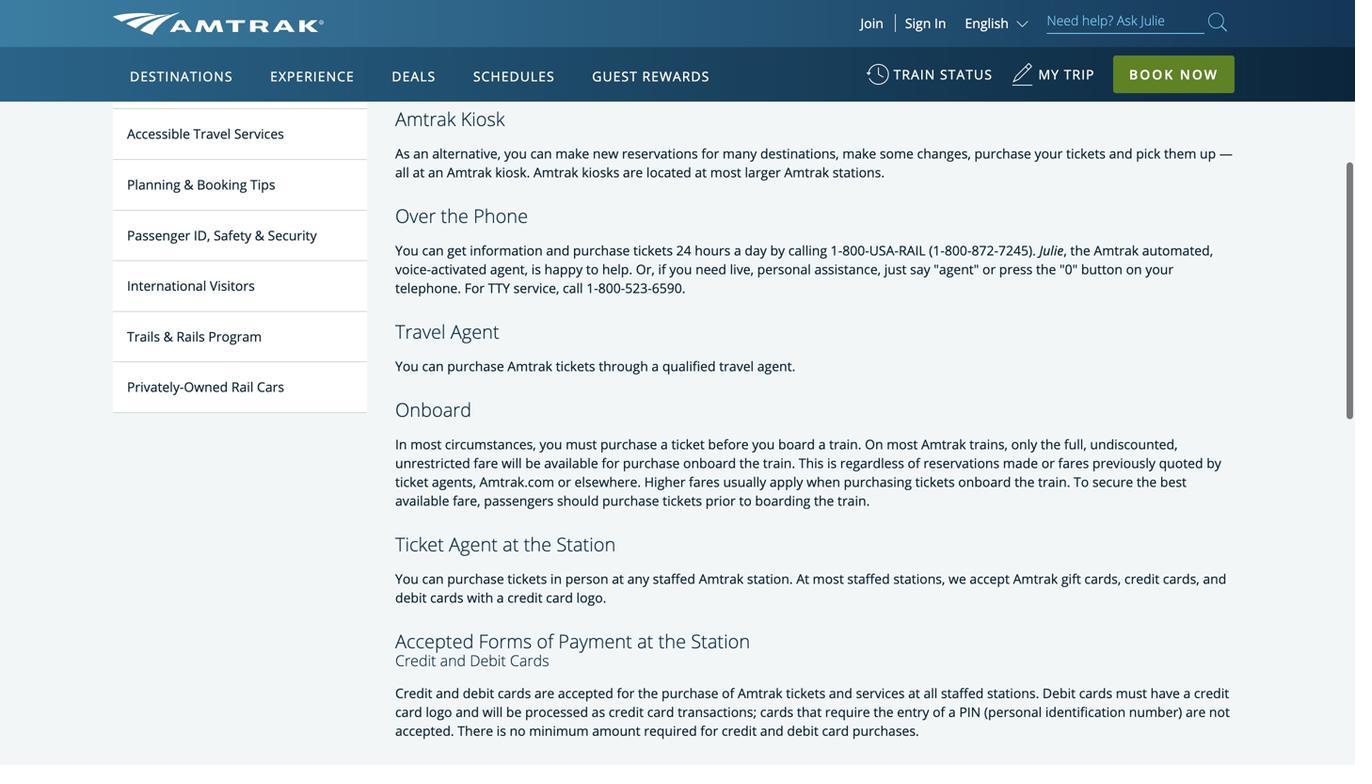 Task type: locate. For each thing, give the bounding box(es) containing it.
you for you can purchase tickets in person at any staffed amtrak station. at most staffed stations, we accept amtrak gift cards, credit cards, and debit cards with a credit card logo.
[[395, 570, 419, 588]]

is up service,
[[532, 260, 541, 278]]

is inside , the amtrak automated, voice-activated agent, is happy to help. or, if you need live, personal assistance, just say "agent" or press the "0" button on your telephone. for tty service, call 1-800-523-6590.
[[532, 260, 541, 278]]

hours
[[695, 241, 731, 259]]

1 vertical spatial must
[[1116, 684, 1147, 702]]

full,
[[1065, 435, 1087, 453]]

amtrak left trains,
[[922, 435, 966, 453]]

english button
[[965, 14, 1033, 32]]

train. left to
[[1038, 473, 1071, 491]]

0 vertical spatial issuer.
[[570, 47, 611, 65]]

cards up identification
[[1079, 684, 1113, 702]]

1 horizontal spatial travel
[[395, 319, 446, 344]]

1- inside , the amtrak automated, voice-activated agent, is happy to help. or, if you need live, personal assistance, just say "agent" or press the "0" button on your telephone. for tty service, call 1-800-523-6590.
[[587, 279, 598, 297]]

at inside accepted forms of payment at the station credit and debit cards
[[637, 628, 654, 654]]

1 horizontal spatial available
[[544, 454, 598, 472]]

we down screened
[[869, 28, 887, 46]]

be inside credit and debit cards are accepted for the purchase of amtrak tickets and services at all staffed stations. debit cards must have a credit card logo and will be processed as credit card transactions; cards that require the entry of a pin (personal identification number) are not accepted. there is no minimum amount required for credit and debit card purchases.
[[506, 703, 522, 721]]

now
[[1180, 65, 1219, 83]]

you inside you can purchase tickets in person at any staffed amtrak station. at most staffed stations, we accept amtrak gift cards, credit cards, and debit cards with a credit card logo.
[[395, 570, 419, 588]]

activated
[[431, 260, 487, 278]]

1 horizontal spatial to
[[739, 492, 752, 510]]

0 vertical spatial onboard
[[683, 454, 736, 472]]

1 horizontal spatial any
[[840, 47, 862, 65]]

is inside credit and debit cards are accepted for the purchase of amtrak tickets and services at all staffed stations. debit cards must have a credit card logo and will be processed as credit card transactions; cards that require the entry of a pin (personal identification number) are not accepted. there is no minimum amount required for credit and debit card purchases.
[[497, 722, 506, 740]]

2 cards, from the left
[[1163, 570, 1200, 588]]

1 horizontal spatial must
[[1116, 684, 1147, 702]]

accept
[[970, 570, 1010, 588]]

1 horizontal spatial fares
[[1059, 454, 1089, 472]]

1 vertical spatial by
[[770, 241, 785, 259]]

0 horizontal spatial 1-
[[587, 279, 598, 297]]

for inside in most circumstances, you must purchase a ticket before you board a train. on most amtrak trains, only the full, undiscounted, unrestricted fare will be available for purchase onboard the train. this is regardless of reservations made or fares previously quoted by ticket agents, amtrak.com or elsewhere. higher fares usually apply when purchasing tickets onboard the train. to secure the best available fare, passengers should purchase tickets prior to boarding the train.
[[602, 454, 620, 472]]

1 vertical spatial will
[[502, 454, 522, 472]]

not
[[695, 47, 716, 65], [1210, 703, 1230, 721]]

all
[[395, 163, 409, 181], [924, 684, 938, 702]]

most right at
[[813, 570, 844, 588]]

1 vertical spatial for
[[465, 279, 485, 297]]

1 vertical spatial any
[[627, 570, 650, 588]]

cards left with
[[430, 589, 464, 607]]

3 you from the top
[[395, 570, 419, 588]]

0 vertical spatial agent
[[451, 319, 500, 344]]

will inside for added protection against potential fraud, credit card transactions will be screened by mastercard® id check™, visa secure®, american express safekey® and discover® protectbuy®. although we host these sessions, they are private exchanges between the customer and their card issuer. amtrak does not monitor or capture any information from the screening exchange. management and maintenance of the security screening program is the responsibility of the card issuer.
[[822, 10, 843, 28]]

the inside accepted forms of payment at the station credit and debit cards
[[659, 628, 686, 654]]

0 vertical spatial debit
[[470, 650, 506, 671]]

is inside in most circumstances, you must purchase a ticket before you board a train. on most amtrak trains, only the full, undiscounted, unrestricted fare will be available for purchase onboard the train. this is regardless of reservations made or fares previously quoted by ticket agents, amtrak.com or elsewhere. higher fares usually apply when purchasing tickets onboard the train. to secure the best available fare, passengers should purchase tickets prior to boarding the train.
[[827, 454, 837, 472]]

2 horizontal spatial be
[[846, 10, 862, 28]]

trip
[[1064, 65, 1095, 83]]

circumstances,
[[445, 435, 536, 453]]

we left accept
[[949, 570, 967, 588]]

tips
[[250, 176, 275, 193]]

by right quoted
[[1207, 454, 1222, 472]]

credit
[[674, 10, 709, 28], [1125, 570, 1160, 588], [508, 589, 543, 607], [1194, 684, 1230, 702], [609, 703, 644, 721], [722, 722, 757, 740]]

1 horizontal spatial station
[[691, 628, 750, 654]]

0 vertical spatial to
[[586, 260, 599, 278]]

fares down full,
[[1059, 454, 1089, 472]]

deals button
[[384, 50, 444, 103]]

0 horizontal spatial not
[[695, 47, 716, 65]]

all inside credit and debit cards are accepted for the purchase of amtrak tickets and services at all staffed stations. debit cards must have a credit card logo and will be processed as credit card transactions; cards that require the entry of a pin (personal identification number) are not accepted. there is no minimum amount required for credit and debit card purchases.
[[924, 684, 938, 702]]

2 vertical spatial be
[[506, 703, 522, 721]]

over the phone
[[395, 203, 528, 229]]

onboard down trains,
[[959, 473, 1011, 491]]

(1-
[[929, 241, 945, 259]]

at up entry
[[908, 684, 920, 702]]

trails & rails program link
[[113, 312, 367, 363]]

purchase inside credit and debit cards are accepted for the purchase of amtrak tickets and services at all staffed stations. debit cards must have a credit card logo and will be processed as credit card transactions; cards that require the entry of a pin (personal identification number) are not accepted. there is no minimum amount required for credit and debit card purchases.
[[662, 684, 719, 702]]

issuer. down safekey® at the top left of page
[[570, 47, 611, 65]]

tickets inside credit and debit cards are accepted for the purchase of amtrak tickets and services at all staffed stations. debit cards must have a credit card logo and will be processed as credit card transactions; cards that require the entry of a pin (personal identification number) are not accepted. there is no minimum amount required for credit and debit card purchases.
[[786, 684, 826, 702]]

your right on
[[1146, 260, 1174, 278]]

amtrak inside , the amtrak automated, voice-activated agent, is happy to help. or, if you need live, personal assistance, just say "agent" or press the "0" button on your telephone. for tty service, call 1-800-523-6590.
[[1094, 241, 1139, 259]]

in inside banner
[[935, 14, 946, 32]]

purchase up with
[[447, 570, 504, 588]]

ticket left before
[[672, 435, 705, 453]]

1 vertical spatial onboard
[[959, 473, 1011, 491]]

0 vertical spatial will
[[822, 10, 843, 28]]

amtrak inside credit and debit cards are accepted for the purchase of amtrak tickets and services at all staffed stations. debit cards must have a credit card logo and will be processed as credit card transactions; cards that require the entry of a pin (personal identification number) are not accepted. there is no minimum amount required for credit and debit card purchases.
[[738, 684, 783, 702]]

0 horizontal spatial make
[[556, 144, 590, 162]]

2 horizontal spatial 800-
[[945, 241, 972, 259]]

& left rails
[[163, 327, 173, 345]]

you down ticket at the left
[[395, 570, 419, 588]]

of up purchasing
[[908, 454, 920, 472]]

staffed right person
[[653, 570, 696, 588]]

1 vertical spatial in
[[395, 435, 407, 453]]

1-
[[831, 241, 843, 259], [587, 279, 598, 297]]

1 horizontal spatial reservations
[[924, 454, 1000, 472]]

800- down help.
[[598, 279, 625, 297]]

0 horizontal spatial by
[[770, 241, 785, 259]]

you inside , the amtrak automated, voice-activated agent, is happy to help. or, if you need live, personal assistance, just say "agent" or press the "0" button on your telephone. for tty service, call 1-800-523-6590.
[[670, 260, 692, 278]]

regardless
[[840, 454, 904, 472]]

cards
[[430, 589, 464, 607], [498, 684, 531, 702], [1079, 684, 1113, 702], [760, 703, 794, 721]]

0 vertical spatial information
[[865, 47, 938, 65]]

stations. down some
[[833, 163, 885, 181]]

amtrak up guest rewards at the top of page
[[614, 47, 659, 65]]

1 horizontal spatial screening
[[999, 47, 1058, 65]]

a right with
[[497, 589, 504, 607]]

2 vertical spatial will
[[483, 703, 503, 721]]

0 horizontal spatial onboard
[[683, 454, 736, 472]]

0 horizontal spatial be
[[506, 703, 522, 721]]

must inside credit and debit cards are accepted for the purchase of amtrak tickets and services at all staffed stations. debit cards must have a credit card logo and will be processed as credit card transactions; cards that require the entry of a pin (personal identification number) are not accepted. there is no minimum amount required for credit and debit card purchases.
[[1116, 684, 1147, 702]]

an
[[413, 144, 429, 162], [428, 163, 444, 181]]

0 vertical spatial your
[[1035, 144, 1063, 162]]

is left no
[[497, 722, 506, 740]]

1 vertical spatial be
[[525, 454, 541, 472]]

0 horizontal spatial information
[[470, 241, 543, 259]]

2 credit from the top
[[395, 684, 433, 702]]

the up purchases.
[[874, 703, 894, 721]]

1 vertical spatial agent
[[449, 531, 498, 557]]

& for booking
[[184, 176, 194, 193]]

2 make from the left
[[843, 144, 877, 162]]

help.
[[602, 260, 633, 278]]

security
[[518, 66, 566, 84]]

the down capture
[[828, 66, 848, 84]]

banner
[[0, 0, 1355, 435]]

all up entry
[[924, 684, 938, 702]]

0 horizontal spatial cards,
[[1085, 570, 1121, 588]]

debit inside accepted forms of payment at the station credit and debit cards
[[470, 650, 506, 671]]

capture
[[789, 47, 837, 65]]

new
[[593, 144, 619, 162]]

by
[[925, 10, 939, 28], [770, 241, 785, 259], [1207, 454, 1222, 472]]

purchase down the travel agent
[[447, 357, 504, 375]]

responsibility
[[726, 66, 809, 84]]

debit down 'that'
[[787, 722, 819, 740]]

0 vertical spatial you
[[395, 241, 419, 259]]

they
[[1017, 28, 1043, 46]]

be inside for added protection against potential fraud, credit card transactions will be screened by mastercard® id check™, visa secure®, american express safekey® and discover® protectbuy®. although we host these sessions, they are private exchanges between the customer and their card issuer. amtrak does not monitor or capture any information from the screening exchange. management and maintenance of the security screening program is the responsibility of the card issuer.
[[846, 10, 862, 28]]

0 horizontal spatial your
[[1035, 144, 1063, 162]]

0 vertical spatial 1-
[[831, 241, 843, 259]]

services
[[856, 684, 905, 702]]

at
[[413, 163, 425, 181], [695, 163, 707, 181], [503, 531, 519, 557], [612, 570, 624, 588], [637, 628, 654, 654], [908, 684, 920, 702]]

to inside in most circumstances, you must purchase a ticket before you board a train. on most amtrak trains, only the full, undiscounted, unrestricted fare will be available for purchase onboard the train. this is regardless of reservations made or fares previously quoted by ticket agents, amtrak.com or elsewhere. higher fares usually apply when purchasing tickets onboard the train. to secure the best available fare, passengers should purchase tickets prior to boarding the train.
[[739, 492, 752, 510]]

english
[[965, 14, 1009, 32]]

these
[[921, 28, 955, 46]]

person
[[565, 570, 609, 588]]

onboard
[[395, 397, 472, 423]]

search icon image
[[1209, 9, 1227, 35]]

& right safety
[[255, 226, 265, 244]]

0 horizontal spatial screening
[[570, 66, 629, 84]]

debit
[[395, 589, 427, 607], [463, 684, 494, 702], [787, 722, 819, 740]]

you up "voice-" at the left top
[[395, 241, 419, 259]]

1 make from the left
[[556, 144, 590, 162]]

rail
[[899, 241, 926, 259]]

purchase up transactions;
[[662, 684, 719, 702]]

0 vertical spatial an
[[413, 144, 429, 162]]

is inside for added protection against potential fraud, credit card transactions will be screened by mastercard® id check™, visa secure®, american express safekey® and discover® protectbuy®. although we host these sessions, they are private exchanges between the customer and their card issuer. amtrak does not monitor or capture any information from the screening exchange. management and maintenance of the security screening program is the responsibility of the card issuer.
[[690, 66, 699, 84]]

is
[[690, 66, 699, 84], [532, 260, 541, 278], [827, 454, 837, 472], [497, 722, 506, 740]]

24
[[676, 241, 692, 259]]

card up security on the top left of the page
[[540, 47, 567, 65]]

0 vertical spatial not
[[695, 47, 716, 65]]

0 horizontal spatial available
[[395, 492, 449, 510]]

of inside accepted forms of payment at the station credit and debit cards
[[537, 628, 554, 654]]

1 horizontal spatial debit
[[1043, 684, 1076, 702]]

reservations
[[622, 144, 698, 162], [924, 454, 1000, 472]]

card up required
[[647, 703, 674, 721]]

1 vertical spatial we
[[949, 570, 967, 588]]

0 vertical spatial by
[[925, 10, 939, 28]]

0 horizontal spatial stations.
[[833, 163, 885, 181]]

0 horizontal spatial reservations
[[622, 144, 698, 162]]

when
[[807, 473, 841, 491]]

stations. inside credit and debit cards are accepted for the purchase of amtrak tickets and services at all staffed stations. debit cards must have a credit card logo and will be processed as credit card transactions; cards that require the entry of a pin (personal identification number) are not accepted. there is no minimum amount required for credit and debit card purchases.
[[987, 684, 1040, 702]]

amtrak left gift
[[1013, 570, 1058, 588]]

1 horizontal spatial cards,
[[1163, 570, 1200, 588]]

are inside as an alternative, you can make new reservations for many destinations, make some changes, purchase your tickets and pick them up — all at an amtrak kiosk. amtrak kiosks are located at most larger amtrak stations.
[[623, 163, 643, 181]]

or down '872-' at the top of the page
[[983, 260, 996, 278]]

tickets up 'that'
[[786, 684, 826, 702]]

passenger id, safety & security link
[[113, 211, 367, 261]]

1 horizontal spatial all
[[924, 684, 938, 702]]

2 horizontal spatial staffed
[[941, 684, 984, 702]]

tickets inside as an alternative, you can make new reservations for many destinations, make some changes, purchase your tickets and pick them up — all at an amtrak kiosk. amtrak kiosks are located at most larger amtrak stations.
[[1067, 144, 1106, 162]]

all down as
[[395, 163, 409, 181]]

1 vertical spatial all
[[924, 684, 938, 702]]

be up no
[[506, 703, 522, 721]]

any right person
[[627, 570, 650, 588]]

credit inside accepted forms of payment at the station credit and debit cards
[[395, 650, 436, 671]]

if
[[658, 260, 666, 278]]

0 horizontal spatial fares
[[689, 473, 720, 491]]

credit right have
[[1194, 684, 1230, 702]]

and inside accepted forms of payment at the station credit and debit cards
[[440, 650, 466, 671]]

0 horizontal spatial station
[[557, 531, 616, 557]]

0 vertical spatial in
[[935, 14, 946, 32]]

0 horizontal spatial all
[[395, 163, 409, 181]]

fares up prior
[[689, 473, 720, 491]]

onboard down before
[[683, 454, 736, 472]]

automated,
[[1143, 241, 1213, 259]]

boarding
[[755, 492, 811, 510]]

to down usually
[[739, 492, 752, 510]]

0 horizontal spatial debit
[[395, 589, 427, 607]]

can inside you can purchase tickets in person at any staffed amtrak station. at most staffed stations, we accept amtrak gift cards, credit cards, and debit cards with a credit card logo.
[[422, 570, 444, 588]]

say
[[910, 260, 931, 278]]

make
[[556, 144, 590, 162], [843, 144, 877, 162]]

logo
[[426, 703, 452, 721]]

just
[[885, 260, 907, 278]]

pin
[[960, 703, 981, 721]]

a left pin
[[949, 703, 956, 721]]

be inside in most circumstances, you must purchase a ticket before you board a train. on most amtrak trains, only the full, undiscounted, unrestricted fare will be available for purchase onboard the train. this is regardless of reservations made or fares previously quoted by ticket agents, amtrak.com or elsewhere. higher fares usually apply when purchasing tickets onboard the train. to secure the best available fare, passengers should purchase tickets prior to boarding the train.
[[525, 454, 541, 472]]

to left help.
[[586, 260, 599, 278]]

card inside you can purchase tickets in person at any staffed amtrak station. at most staffed stations, we accept amtrak gift cards, credit cards, and debit cards with a credit card logo.
[[546, 589, 573, 607]]

the down 'their'
[[495, 66, 515, 84]]

potential
[[576, 10, 631, 28]]

of up kiosk
[[479, 66, 491, 84]]

identification
[[1046, 703, 1126, 721]]

credit inside for added protection against potential fraud, credit card transactions will be screened by mastercard® id check™, visa secure®, american express safekey® and discover® protectbuy®. although we host these sessions, they are private exchanges between the customer and their card issuer. amtrak does not monitor or capture any information from the screening exchange. management and maintenance of the security screening program is the responsibility of the card issuer.
[[674, 10, 709, 28]]

previously
[[1093, 454, 1156, 472]]

1 you from the top
[[395, 241, 419, 259]]

station up person
[[557, 531, 616, 557]]

are right the kiosks
[[623, 163, 643, 181]]

be
[[846, 10, 862, 28], [525, 454, 541, 472], [506, 703, 522, 721]]

are
[[1047, 28, 1067, 46], [623, 163, 643, 181], [535, 684, 555, 702], [1186, 703, 1206, 721]]

debit up identification
[[1043, 684, 1076, 702]]

2 vertical spatial by
[[1207, 454, 1222, 472]]

1 horizontal spatial your
[[1146, 260, 1174, 278]]

not right number)
[[1210, 703, 1230, 721]]

an down alternative,
[[428, 163, 444, 181]]

you for you can purchase amtrak tickets through a qualified travel agent.
[[395, 357, 419, 375]]

0 horizontal spatial any
[[627, 570, 650, 588]]

amtrak left station.
[[699, 570, 744, 588]]

prior
[[706, 492, 736, 510]]

0 vertical spatial be
[[846, 10, 862, 28]]

1 vertical spatial an
[[428, 163, 444, 181]]

your down my trip popup button
[[1035, 144, 1063, 162]]

1 vertical spatial debit
[[1043, 684, 1076, 702]]

1 vertical spatial reservations
[[924, 454, 1000, 472]]

0 horizontal spatial staffed
[[653, 570, 696, 588]]

6590.
[[652, 279, 686, 297]]

as
[[395, 144, 410, 162]]

protectbuy®.
[[725, 28, 807, 46]]

1 horizontal spatial debit
[[463, 684, 494, 702]]

1 horizontal spatial not
[[1210, 703, 1230, 721]]

0 vertical spatial for
[[395, 10, 415, 28]]

0 vertical spatial credit
[[395, 650, 436, 671]]

secure
[[1093, 473, 1134, 491]]

customer
[[419, 47, 477, 65]]

for left tty
[[465, 279, 485, 297]]

agent
[[451, 319, 500, 344], [449, 531, 498, 557]]

the down when
[[814, 492, 834, 510]]

1 vertical spatial issuer.
[[882, 66, 922, 84]]

will inside credit and debit cards are accepted for the purchase of amtrak tickets and services at all staffed stations. debit cards must have a credit card logo and will be processed as credit card transactions; cards that require the entry of a pin (personal identification number) are not accepted. there is no minimum amount required for credit and debit card purchases.
[[483, 703, 503, 721]]

travel left services
[[193, 125, 231, 143]]

available up should
[[544, 454, 598, 472]]

at
[[797, 570, 810, 588]]

destinations button
[[122, 50, 241, 103]]

1 horizontal spatial information
[[865, 47, 938, 65]]

of right forms
[[537, 628, 554, 654]]

to inside , the amtrak automated, voice-activated agent, is happy to help. or, if you need live, personal assistance, just say "agent" or press the "0" button on your telephone. for tty service, call 1-800-523-6590.
[[586, 260, 599, 278]]

1 credit from the top
[[395, 650, 436, 671]]

1 vertical spatial 1-
[[587, 279, 598, 297]]

0 vertical spatial screening
[[999, 47, 1058, 65]]

the right payment
[[659, 628, 686, 654]]

rails
[[176, 327, 205, 345]]

not inside credit and debit cards are accepted for the purchase of amtrak tickets and services at all staffed stations. debit cards must have a credit card logo and will be processed as credit card transactions; cards that require the entry of a pin (personal identification number) are not accepted. there is no minimum amount required for credit and debit card purchases.
[[1210, 703, 1230, 721]]

you for you can get information and purchase tickets 24 hours a day by calling 1-800-usa-rail (1-800-872-7245). julie
[[395, 241, 419, 259]]

tickets inside you can purchase tickets in person at any staffed amtrak station. at most staffed stations, we accept amtrak gift cards, credit cards, and debit cards with a credit card logo.
[[508, 570, 547, 588]]

1 horizontal spatial issuer.
[[882, 66, 922, 84]]

by inside in most circumstances, you must purchase a ticket before you board a train. on most amtrak trains, only the full, undiscounted, unrestricted fare will be available for purchase onboard the train. this is regardless of reservations made or fares previously quoted by ticket agents, amtrak.com or elsewhere. higher fares usually apply when purchasing tickets onboard the train. to secure the best available fare, passengers should purchase tickets prior to boarding the train.
[[1207, 454, 1222, 472]]

reservations down trains,
[[924, 454, 1000, 472]]

for inside for added protection against potential fraud, credit card transactions will be screened by mastercard® id check™, visa secure®, american express safekey® and discover® protectbuy®. although we host these sessions, they are private exchanges between the customer and their card issuer. amtrak does not monitor or capture any information from the screening exchange. management and maintenance of the security screening program is the responsibility of the card issuer.
[[395, 10, 415, 28]]

reservations inside as an alternative, you can make new reservations for many destinations, make some changes, purchase your tickets and pick them up — all at an amtrak kiosk. amtrak kiosks are located at most larger amtrak stations.
[[622, 144, 698, 162]]

1 horizontal spatial we
[[949, 570, 967, 588]]

accepted.
[[395, 722, 454, 740]]

cards left 'that'
[[760, 703, 794, 721]]

agent down tty
[[451, 319, 500, 344]]

guest rewards
[[592, 67, 710, 85]]

, the amtrak automated, voice-activated agent, is happy to help. or, if you need live, personal assistance, just say "agent" or press the "0" button on your telephone. for tty service, call 1-800-523-6590.
[[395, 241, 1213, 297]]

agent for travel
[[451, 319, 500, 344]]

2 vertical spatial you
[[395, 570, 419, 588]]

your
[[1035, 144, 1063, 162], [1146, 260, 1174, 278]]

0 horizontal spatial we
[[869, 28, 887, 46]]

1 horizontal spatial 1-
[[831, 241, 843, 259]]

id
[[1027, 10, 1041, 28]]

button
[[1081, 260, 1123, 278]]

1 vertical spatial you
[[395, 357, 419, 375]]

fraud,
[[634, 10, 671, 28]]

will up although
[[822, 10, 843, 28]]

required
[[644, 722, 697, 740]]

debit inside credit and debit cards are accepted for the purchase of amtrak tickets and services at all staffed stations. debit cards must have a credit card logo and will be processed as credit card transactions; cards that require the entry of a pin (personal identification number) are not accepted. there is no minimum amount required for credit and debit card purchases.
[[1043, 684, 1076, 702]]

station up transactions;
[[691, 628, 750, 654]]

accepted
[[558, 684, 614, 702]]

or inside , the amtrak automated, voice-activated agent, is happy to help. or, if you need live, personal assistance, just say "agent" or press the "0" button on your telephone. for tty service, call 1-800-523-6590.
[[983, 260, 996, 278]]

2 you from the top
[[395, 357, 419, 375]]

amtrak down alternative,
[[447, 163, 492, 181]]

planning & booking tips link
[[113, 160, 367, 211]]

at up over
[[413, 163, 425, 181]]

maintenance
[[395, 66, 476, 84]]

card up discover®
[[713, 10, 740, 28]]

must up the elsewhere.
[[566, 435, 597, 453]]

2 vertical spatial debit
[[787, 722, 819, 740]]

station
[[557, 531, 616, 557], [691, 628, 750, 654]]

tickets left pick on the right top of page
[[1067, 144, 1106, 162]]

0 horizontal spatial to
[[586, 260, 599, 278]]

screening down safekey® at the top left of page
[[570, 66, 629, 84]]

purchase right the changes,
[[975, 144, 1032, 162]]

1 vertical spatial not
[[1210, 703, 1230, 721]]

0 vertical spatial stations.
[[833, 163, 885, 181]]

1 horizontal spatial be
[[525, 454, 541, 472]]

at right located
[[695, 163, 707, 181]]

safekey®
[[568, 28, 627, 46]]

not inside for added protection against potential fraud, credit card transactions will be screened by mastercard® id check™, visa secure®, american express safekey® and discover® protectbuy®. although we host these sessions, they are private exchanges between the customer and their card issuer. amtrak does not monitor or capture any information from the screening exchange. management and maintenance of the security screening program is the responsibility of the card issuer.
[[695, 47, 716, 65]]

changes & refunds
[[127, 74, 247, 92]]

a right through
[[652, 357, 659, 375]]

1 horizontal spatial onboard
[[959, 473, 1011, 491]]

& for rails
[[163, 327, 173, 345]]

7245).
[[999, 241, 1036, 259]]

the
[[395, 47, 415, 65], [975, 47, 995, 65], [495, 66, 515, 84], [703, 66, 723, 84], [828, 66, 848, 84], [441, 203, 469, 229], [1071, 241, 1091, 259], [1036, 260, 1056, 278], [1041, 435, 1061, 453], [740, 454, 760, 472], [1015, 473, 1035, 491], [1137, 473, 1157, 491], [814, 492, 834, 510], [524, 531, 552, 557], [659, 628, 686, 654], [638, 684, 658, 702], [874, 703, 894, 721]]

for left many
[[702, 144, 719, 162]]

0 vertical spatial travel
[[193, 125, 231, 143]]

accepted
[[395, 628, 474, 654]]

screening
[[999, 47, 1058, 65], [570, 66, 629, 84]]

0 horizontal spatial 800-
[[598, 279, 625, 297]]

at right payment
[[637, 628, 654, 654]]

my trip
[[1039, 65, 1095, 83]]

live,
[[730, 260, 754, 278]]

application
[[183, 157, 635, 421]]

screening down they
[[999, 47, 1058, 65]]

in up unrestricted on the left bottom of page
[[395, 435, 407, 453]]

make left new
[[556, 144, 590, 162]]

0 vertical spatial reservations
[[622, 144, 698, 162]]



Task type: vqa. For each thing, say whether or not it's contained in the screenshot.
the bottom Main
no



Task type: describe. For each thing, give the bounding box(es) containing it.
the left best
[[1137, 473, 1157, 491]]

on
[[1126, 260, 1142, 278]]

for up 'amount'
[[617, 684, 635, 702]]

you left the board
[[752, 435, 775, 453]]

most right on
[[887, 435, 918, 453]]

or up should
[[558, 473, 571, 491]]

0 vertical spatial station
[[557, 531, 616, 557]]

must inside in most circumstances, you must purchase a ticket before you board a train. on most amtrak trains, only the full, undiscounted, unrestricted fare will be available for purchase onboard the train. this is regardless of reservations made or fares previously quoted by ticket agents, amtrak.com or elsewhere. higher fares usually apply when purchasing tickets onboard the train. to secure the best available fare, passengers should purchase tickets prior to boarding the train.
[[566, 435, 597, 453]]

for down transactions;
[[701, 722, 718, 740]]

the up get
[[441, 203, 469, 229]]

—
[[1220, 144, 1233, 162]]

train
[[894, 65, 936, 83]]

station inside accepted forms of payment at the station credit and debit cards
[[691, 628, 750, 654]]

of up transactions;
[[722, 684, 735, 702]]

security
[[268, 226, 317, 244]]

tickets down the higher
[[663, 492, 702, 510]]

a inside you can purchase tickets in person at any staffed amtrak station. at most staffed stations, we accept amtrak gift cards, credit cards, and debit cards with a credit card logo.
[[497, 589, 504, 607]]

a right have
[[1184, 684, 1191, 702]]

board
[[778, 435, 815, 453]]

information inside for added protection against potential fraud, credit card transactions will be screened by mastercard® id check™, visa secure®, american express safekey® and discover® protectbuy®. although we host these sessions, they are private exchanges between the customer and their card issuer. amtrak does not monitor or capture any information from the screening exchange. management and maintenance of the security screening program is the responsibility of the card issuer.
[[865, 47, 938, 65]]

destinations,
[[761, 144, 839, 162]]

or right made
[[1042, 454, 1055, 472]]

credit up 'amount'
[[609, 703, 644, 721]]

stations. inside as an alternative, you can make new reservations for many destinations, make some changes, purchase your tickets and pick them up — all at an amtrak kiosk. amtrak kiosks are located at most larger amtrak stations.
[[833, 163, 885, 181]]

a up this on the bottom right of the page
[[819, 435, 826, 453]]

for inside as an alternative, you can make new reservations for many destinations, make some changes, purchase your tickets and pick them up — all at an amtrak kiosk. amtrak kiosks are located at most larger amtrak stations.
[[702, 144, 719, 162]]

visitors
[[210, 277, 255, 295]]

card down although
[[851, 66, 878, 84]]

by inside for added protection against potential fraud, credit card transactions will be screened by mastercard® id check™, visa secure®, american express safekey® and discover® protectbuy®. although we host these sessions, they are private exchanges between the customer and their card issuer. amtrak does not monitor or capture any information from the screening exchange. management and maintenance of the security screening program is the responsibility of the card issuer.
[[925, 10, 939, 28]]

1 horizontal spatial staffed
[[848, 570, 890, 588]]

0 horizontal spatial issuer.
[[570, 47, 611, 65]]

booking
[[197, 176, 247, 193]]

agent.
[[758, 357, 796, 375]]

added
[[419, 10, 458, 28]]

the right the ','
[[1071, 241, 1091, 259]]

passengers
[[484, 492, 554, 510]]

your inside as an alternative, you can make new reservations for many destinations, make some changes, purchase your tickets and pick them up — all at an amtrak kiosk. amtrak kiosks are located at most larger amtrak stations.
[[1035, 144, 1063, 162]]

them
[[1164, 144, 1197, 162]]

of inside in most circumstances, you must purchase a ticket before you board a train. on most amtrak trains, only the full, undiscounted, unrestricted fare will be available for purchase onboard the train. this is regardless of reservations made or fares previously quoted by ticket agents, amtrak.com or elsewhere. higher fares usually apply when purchasing tickets onboard the train. to secure the best available fare, passengers should purchase tickets prior to boarding the train.
[[908, 454, 920, 472]]

can for tickets
[[422, 570, 444, 588]]

credit right with
[[508, 589, 543, 607]]

credit right gift
[[1125, 570, 1160, 588]]

at inside credit and debit cards are accepted for the purchase of amtrak tickets and services at all staffed stations. debit cards must have a credit card logo and will be processed as credit card transactions; cards that require the entry of a pin (personal identification number) are not accepted. there is no minimum amount required for credit and debit card purchases.
[[908, 684, 920, 702]]

privately-owned rail cars link
[[113, 363, 367, 413]]

forms
[[479, 628, 532, 654]]

tickets up or,
[[634, 241, 673, 259]]

experience button
[[263, 50, 362, 103]]

Please enter your search item search field
[[1047, 9, 1205, 34]]

qualified
[[663, 357, 716, 375]]

purchasing
[[844, 473, 912, 491]]

travel agent
[[395, 319, 500, 344]]

tickets right purchasing
[[916, 473, 955, 491]]

card down require
[[822, 722, 849, 740]]

as
[[592, 703, 605, 721]]

reservations inside in most circumstances, you must purchase a ticket before you board a train. on most amtrak trains, only the full, undiscounted, unrestricted fare will be available for purchase onboard the train. this is regardless of reservations made or fares previously quoted by ticket agents, amtrak.com or elsewhere. higher fares usually apply when purchasing tickets onboard the train. to secure the best available fare, passengers should purchase tickets prior to boarding the train.
[[924, 454, 1000, 472]]

accessible
[[127, 125, 190, 143]]

train. up apply
[[763, 454, 796, 472]]

credit and debit cards are accepted for the purchase of amtrak tickets and services at all staffed stations. debit cards must have a credit card logo and will be processed as credit card transactions; cards that require the entry of a pin (personal identification number) are not accepted. there is no minimum amount required for credit and debit card purchases.
[[395, 684, 1230, 740]]

for added protection against potential fraud, credit card transactions will be screened by mastercard® id check™, visa secure®, american express safekey® and discover® protectbuy®. although we host these sessions, they are private exchanges between the customer and their card issuer. amtrak does not monitor or capture any information from the screening exchange. management and maintenance of the security screening program is the responsibility of the card issuer.
[[395, 10, 1238, 84]]

amtrak right the kiosk.
[[534, 163, 579, 181]]

0 horizontal spatial travel
[[193, 125, 231, 143]]

join button
[[850, 14, 896, 32]]

your inside , the amtrak automated, voice-activated agent, is happy to help. or, if you need live, personal assistance, just say "agent" or press the "0" button on your telephone. for tty service, call 1-800-523-6590.
[[1146, 260, 1174, 278]]

1 vertical spatial information
[[470, 241, 543, 259]]

discover®
[[657, 28, 721, 46]]

can for amtrak
[[422, 357, 444, 375]]

most up unrestricted on the left bottom of page
[[411, 435, 442, 453]]

are right number)
[[1186, 703, 1206, 721]]

assistance,
[[815, 260, 881, 278]]

credit down transactions;
[[722, 722, 757, 740]]

fare
[[474, 454, 498, 472]]

experience
[[270, 67, 355, 85]]

any inside for added protection against potential fraud, credit card transactions will be screened by mastercard® id check™, visa secure®, american express safekey® and discover® protectbuy®. although we host these sessions, they are private exchanges between the customer and their card issuer. amtrak does not monitor or capture any information from the screening exchange. management and maintenance of the security screening program is the responsibility of the card issuer.
[[840, 47, 862, 65]]

purchase inside you can purchase tickets in person at any staffed amtrak station. at most staffed stations, we accept amtrak gift cards, credit cards, and debit cards with a credit card logo.
[[447, 570, 504, 588]]

any inside you can purchase tickets in person at any staffed amtrak station. at most staffed stations, we accept amtrak gift cards, credit cards, and debit cards with a credit card logo.
[[627, 570, 650, 588]]

amtrak inside in most circumstances, you must purchase a ticket before you board a train. on most amtrak trains, only the full, undiscounted, unrestricted fare will be available for purchase onboard the train. this is regardless of reservations made or fares previously quoted by ticket agents, amtrak.com or elsewhere. higher fares usually apply when purchasing tickets onboard the train. to secure the best available fare, passengers should purchase tickets prior to boarding the train.
[[922, 435, 966, 453]]

require
[[825, 703, 870, 721]]

program
[[633, 66, 686, 84]]

card up accepted.
[[395, 703, 422, 721]]

on
[[865, 435, 884, 453]]

or inside for added protection against potential fraud, credit card transactions will be screened by mastercard® id check™, visa secure®, american express safekey® and discover® protectbuy®. although we host these sessions, they are private exchanges between the customer and their card issuer. amtrak does not monitor or capture any information from the screening exchange. management and maintenance of the security screening program is the responsibility of the card issuer.
[[773, 47, 786, 65]]

can for information
[[422, 241, 444, 259]]

amtrak up as
[[395, 106, 456, 132]]

can inside as an alternative, you can make new reservations for many destinations, make some changes, purchase your tickets and pick them up — all at an amtrak kiosk. amtrak kiosks are located at most larger amtrak stations.
[[530, 144, 552, 162]]

call
[[563, 279, 583, 297]]

the up deals
[[395, 47, 415, 65]]

the down julie
[[1036, 260, 1056, 278]]

purchase up the elsewhere.
[[601, 435, 657, 453]]

many
[[723, 144, 757, 162]]

planning & booking tips
[[127, 176, 275, 193]]

rewards
[[642, 67, 710, 85]]

at inside you can purchase tickets in person at any staffed amtrak station. at most staffed stations, we accept amtrak gift cards, credit cards, and debit cards with a credit card logo.
[[612, 570, 624, 588]]

we inside you can purchase tickets in person at any staffed amtrak station. at most staffed stations, we accept amtrak gift cards, credit cards, and debit cards with a credit card logo.
[[949, 570, 967, 588]]

1 horizontal spatial ticket
[[672, 435, 705, 453]]

2 horizontal spatial debit
[[787, 722, 819, 740]]

0 vertical spatial fares
[[1059, 454, 1089, 472]]

"agent"
[[934, 260, 979, 278]]

a up the higher
[[661, 435, 668, 453]]

1 cards, from the left
[[1085, 570, 1121, 588]]

phone
[[474, 203, 528, 229]]

train. down purchasing
[[838, 492, 870, 510]]

the left full,
[[1041, 435, 1061, 453]]

my
[[1039, 65, 1060, 83]]

book now
[[1130, 65, 1219, 83]]

through
[[599, 357, 648, 375]]

1 vertical spatial available
[[395, 492, 449, 510]]

the down made
[[1015, 473, 1035, 491]]

rail
[[231, 378, 254, 396]]

and inside as an alternative, you can make new reservations for many destinations, make some changes, purchase your tickets and pick them up — all at an amtrak kiosk. amtrak kiosks are located at most larger amtrak stations.
[[1109, 144, 1133, 162]]

number)
[[1129, 703, 1183, 721]]

purchase inside as an alternative, you can make new reservations for many destinations, make some changes, purchase your tickets and pick them up — all at an amtrak kiosk. amtrak kiosks are located at most larger amtrak stations.
[[975, 144, 1032, 162]]

services
[[234, 125, 284, 143]]

1 vertical spatial screening
[[570, 66, 629, 84]]

you inside as an alternative, you can make new reservations for many destinations, make some changes, purchase your tickets and pick them up — all at an amtrak kiosk. amtrak kiosks are located at most larger amtrak stations.
[[504, 144, 527, 162]]

we inside for added protection against potential fraud, credit card transactions will be screened by mastercard® id check™, visa secure®, american express safekey® and discover® protectbuy®. although we host these sessions, they are private exchanges between the customer and their card issuer. amtrak does not monitor or capture any information from the screening exchange. management and maintenance of the security screening program is the responsibility of the card issuer.
[[869, 28, 887, 46]]

private
[[1070, 28, 1113, 46]]

agent for ticket
[[449, 531, 498, 557]]

purchase up the higher
[[623, 454, 680, 472]]

most inside as an alternative, you can make new reservations for many destinations, make some changes, purchase your tickets and pick them up — all at an amtrak kiosk. amtrak kiosks are located at most larger amtrak stations.
[[710, 163, 742, 181]]

you up amtrak.com
[[540, 435, 562, 453]]

purchase down the elsewhere.
[[602, 492, 659, 510]]

a left day at the top of page
[[734, 241, 742, 259]]

are up processed
[[535, 684, 555, 702]]

cards inside you can purchase tickets in person at any staffed amtrak station. at most staffed stations, we accept amtrak gift cards, credit cards, and debit cards with a credit card logo.
[[430, 589, 464, 607]]

secure®, american
[[395, 28, 513, 46]]

made
[[1003, 454, 1038, 472]]

julie
[[1040, 241, 1064, 259]]

the up in
[[524, 531, 552, 557]]

voice-
[[395, 260, 431, 278]]

will inside in most circumstances, you must purchase a ticket before you board a train. on most amtrak trains, only the full, undiscounted, unrestricted fare will be available for purchase onboard the train. this is regardless of reservations made or fares previously quoted by ticket agents, amtrak.com or elsewhere. higher fares usually apply when purchasing tickets onboard the train. to secure the best available fare, passengers should purchase tickets prior to boarding the train.
[[502, 454, 522, 472]]

train status link
[[867, 56, 993, 103]]

1 vertical spatial debit
[[463, 684, 494, 702]]

at down passengers
[[503, 531, 519, 557]]

staffed inside credit and debit cards are accepted for the purchase of amtrak tickets and services at all staffed stations. debit cards must have a credit card logo and will be processed as credit card transactions; cards that require the entry of a pin (personal identification number) are not accepted. there is no minimum amount required for credit and debit card purchases.
[[941, 684, 984, 702]]

trails
[[127, 327, 160, 345]]

kiosks
[[582, 163, 620, 181]]

most inside you can purchase tickets in person at any staffed amtrak station. at most staffed stations, we accept amtrak gift cards, credit cards, and debit cards with a credit card logo.
[[813, 570, 844, 588]]

train. left on
[[829, 435, 862, 453]]

amtrak inside for added protection against potential fraud, credit card transactions will be screened by mastercard® id check™, visa secure®, american express safekey® and discover® protectbuy®. although we host these sessions, they are private exchanges between the customer and their card issuer. amtrak does not monitor or capture any information from the screening exchange. management and maintenance of the security screening program is the responsibility of the card issuer.
[[614, 47, 659, 65]]

the up required
[[638, 684, 658, 702]]

ticket
[[395, 531, 444, 557]]

of down capture
[[812, 66, 824, 84]]

there
[[458, 722, 493, 740]]

are inside for added protection against potential fraud, credit card transactions will be screened by mastercard® id check™, visa secure®, american express safekey® and discover® protectbuy®. although we host these sessions, they are private exchanges between the customer and their card issuer. amtrak does not monitor or capture any information from the screening exchange. management and maintenance of the security screening program is the responsibility of the card issuer.
[[1047, 28, 1067, 46]]

1 horizontal spatial 800-
[[843, 241, 870, 259]]

amount
[[592, 722, 641, 740]]

press
[[999, 260, 1033, 278]]

screened
[[865, 10, 921, 28]]

cards
[[510, 650, 549, 671]]

owned
[[184, 378, 228, 396]]

book
[[1130, 65, 1175, 83]]

& for refunds
[[183, 74, 193, 92]]

in inside in most circumstances, you must purchase a ticket before you board a train. on most amtrak trains, only the full, undiscounted, unrestricted fare will be available for purchase onboard the train. this is regardless of reservations made or fares previously quoted by ticket agents, amtrak.com or elsewhere. higher fares usually apply when purchasing tickets onboard the train. to secure the best available fare, passengers should purchase tickets prior to boarding the train.
[[395, 435, 407, 453]]

the up usually
[[740, 454, 760, 472]]

tickets left through
[[556, 357, 595, 375]]

you can get information and purchase tickets 24 hours a day by calling 1-800-usa-rail (1-800-872-7245). julie
[[395, 241, 1064, 259]]

amtrak down service,
[[508, 357, 553, 375]]

kiosk
[[461, 106, 505, 132]]

stations,
[[894, 570, 945, 588]]

although
[[810, 28, 866, 46]]

amtrak kiosk
[[395, 106, 505, 132]]

800- inside , the amtrak automated, voice-activated agent, is happy to help. or, if you need live, personal assistance, just say "agent" or press the "0" button on your telephone. for tty service, call 1-800-523-6590.
[[598, 279, 625, 297]]

visa
[[1098, 10, 1123, 28]]

of right entry
[[933, 703, 945, 721]]

you can purchase tickets in person at any staffed amtrak station. at most staffed stations, we accept amtrak gift cards, credit cards, and debit cards with a credit card logo.
[[395, 570, 1227, 607]]

purchase up help.
[[573, 241, 630, 259]]

protection
[[461, 10, 525, 28]]

transactions
[[743, 10, 819, 28]]

sign in button
[[905, 14, 946, 32]]

telephone.
[[395, 279, 461, 297]]

refunds
[[196, 74, 247, 92]]

passenger
[[127, 226, 190, 244]]

passenger id, safety & security
[[127, 226, 317, 244]]

the down the monitor
[[703, 66, 723, 84]]

the down "sessions," at the top of page
[[975, 47, 995, 65]]

1 vertical spatial travel
[[395, 319, 446, 344]]

amtrak image
[[113, 12, 324, 35]]

and inside you can purchase tickets in person at any staffed amtrak station. at most staffed stations, we accept amtrak gift cards, credit cards, and debit cards with a credit card logo.
[[1203, 570, 1227, 588]]

exchanges
[[1117, 28, 1181, 46]]

1 vertical spatial ticket
[[395, 473, 429, 491]]

privately-owned rail cars
[[127, 378, 284, 396]]

quoted
[[1159, 454, 1204, 472]]

changes,
[[917, 144, 971, 162]]

for inside , the amtrak automated, voice-activated agent, is happy to help. or, if you need live, personal assistance, just say "agent" or press the "0" button on your telephone. for tty service, call 1-800-523-6590.
[[465, 279, 485, 297]]

credit inside credit and debit cards are accepted for the purchase of amtrak tickets and services at all staffed stations. debit cards must have a credit card logo and will be processed as credit card transactions; cards that require the entry of a pin (personal identification number) are not accepted. there is no minimum amount required for credit and debit card purchases.
[[395, 684, 433, 702]]

cards down cards on the left bottom of page
[[498, 684, 531, 702]]

regions map image
[[183, 157, 635, 421]]

sign
[[905, 14, 931, 32]]

guest rewards button
[[585, 50, 718, 103]]

best
[[1161, 473, 1187, 491]]

amtrak down destinations, at the top
[[784, 163, 829, 181]]

banner containing join
[[0, 0, 1355, 435]]

debit inside you can purchase tickets in person at any staffed amtrak station. at most staffed stations, we accept amtrak gift cards, credit cards, and debit cards with a credit card logo.
[[395, 589, 427, 607]]

all inside as an alternative, you can make new reservations for many destinations, make some changes, purchase your tickets and pick them up — all at an amtrak kiosk. amtrak kiosks are located at most larger amtrak stations.
[[395, 163, 409, 181]]



